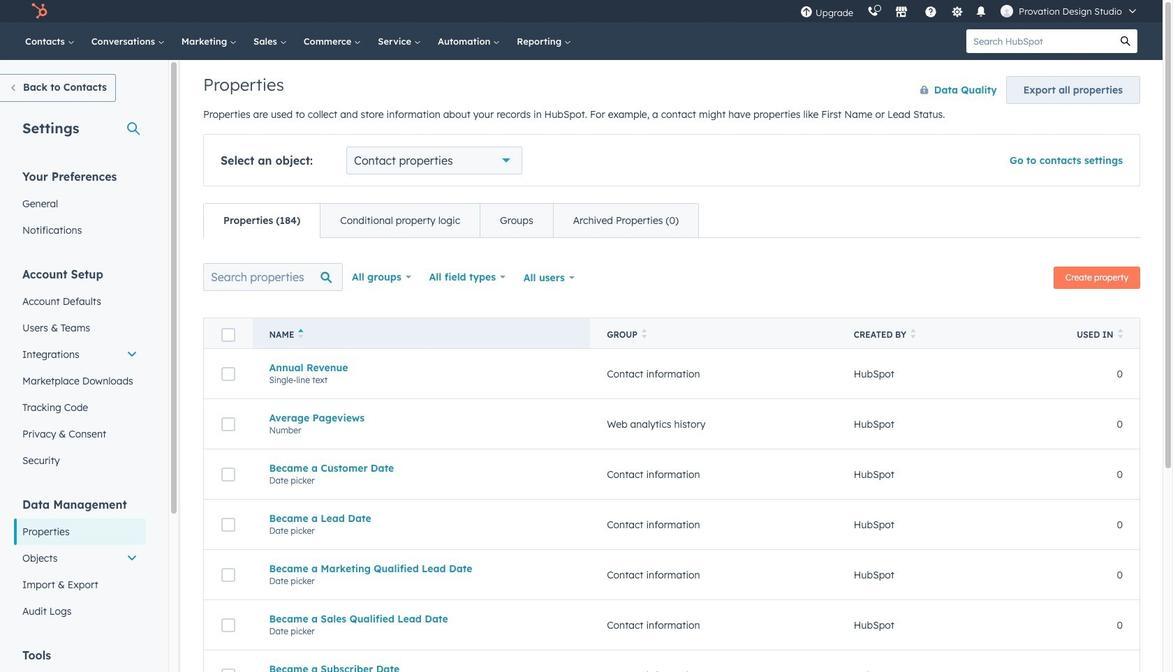 Task type: locate. For each thing, give the bounding box(es) containing it.
0 horizontal spatial press to sort. image
[[911, 329, 916, 339]]

marketplaces image
[[895, 6, 908, 19]]

data management element
[[14, 497, 146, 625]]

1 horizontal spatial press to sort. element
[[911, 329, 916, 341]]

3 press to sort. element from the left
[[1118, 329, 1123, 341]]

press to sort. element
[[642, 329, 647, 341], [911, 329, 916, 341], [1118, 329, 1123, 341]]

2 press to sort. image from the left
[[1118, 329, 1123, 339]]

2 horizontal spatial press to sort. element
[[1118, 329, 1123, 341]]

menu
[[793, 0, 1146, 22]]

tab list
[[203, 203, 699, 238]]

1 horizontal spatial press to sort. image
[[1118, 329, 1123, 339]]

press to sort. image
[[642, 329, 647, 339]]

0 horizontal spatial press to sort. element
[[642, 329, 647, 341]]

ascending sort. press to sort descending. element
[[298, 329, 304, 341]]

Search search field
[[203, 263, 343, 291]]

tab panel
[[203, 237, 1140, 673]]

press to sort. image
[[911, 329, 916, 339], [1118, 329, 1123, 339]]



Task type: describe. For each thing, give the bounding box(es) containing it.
james peterson image
[[1001, 5, 1013, 17]]

1 press to sort. element from the left
[[642, 329, 647, 341]]

your preferences element
[[14, 169, 146, 244]]

1 press to sort. image from the left
[[911, 329, 916, 339]]

Search HubSpot search field
[[967, 29, 1114, 53]]

ascending sort. press to sort descending. image
[[298, 329, 304, 339]]

account setup element
[[14, 267, 146, 474]]

2 press to sort. element from the left
[[911, 329, 916, 341]]



Task type: vqa. For each thing, say whether or not it's contained in the screenshot.
Press to sort. element to the left
yes



